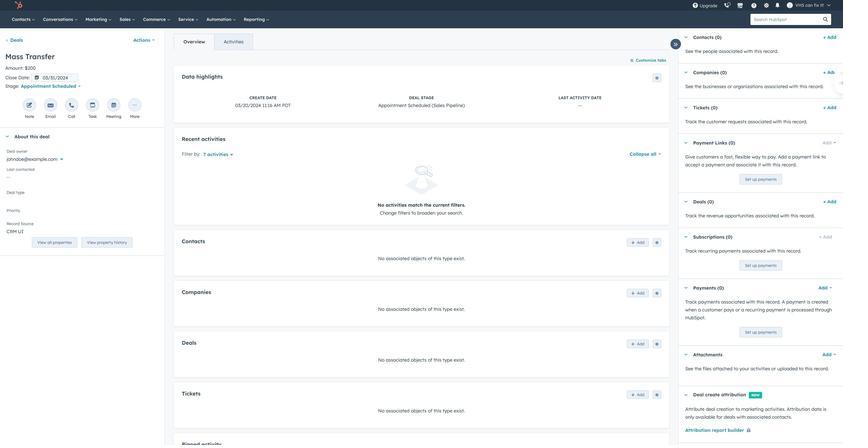 Task type: describe. For each thing, give the bounding box(es) containing it.
meeting image
[[111, 103, 117, 109]]

more image
[[132, 103, 138, 109]]

note image
[[27, 103, 32, 109]]

call image
[[69, 103, 75, 109]]

marketplaces image
[[737, 3, 743, 9]]

3 caret image from the top
[[684, 201, 688, 203]]

2 caret image from the top
[[684, 142, 688, 144]]



Task type: vqa. For each thing, say whether or not it's contained in the screenshot.
THE
no



Task type: locate. For each thing, give the bounding box(es) containing it.
4 caret image from the top
[[684, 236, 688, 238]]

caret image
[[684, 107, 688, 109], [684, 142, 688, 144], [684, 201, 688, 203], [684, 236, 688, 238], [684, 287, 688, 289]]

navigation
[[174, 34, 253, 50]]

task image
[[90, 103, 96, 109]]

caret image
[[684, 36, 688, 38], [684, 72, 688, 73], [5, 136, 9, 138], [684, 354, 688, 356], [684, 395, 688, 396]]

email image
[[48, 103, 54, 109]]

5 caret image from the top
[[684, 287, 688, 289]]

1 caret image from the top
[[684, 107, 688, 109]]

jacob simon image
[[787, 2, 793, 8]]

MM/DD/YYYY text field
[[31, 74, 78, 82]]

menu
[[689, 0, 835, 11]]

alert
[[182, 165, 661, 217]]

-- text field
[[7, 171, 158, 182]]

Search HubSpot search field
[[751, 14, 820, 25]]



